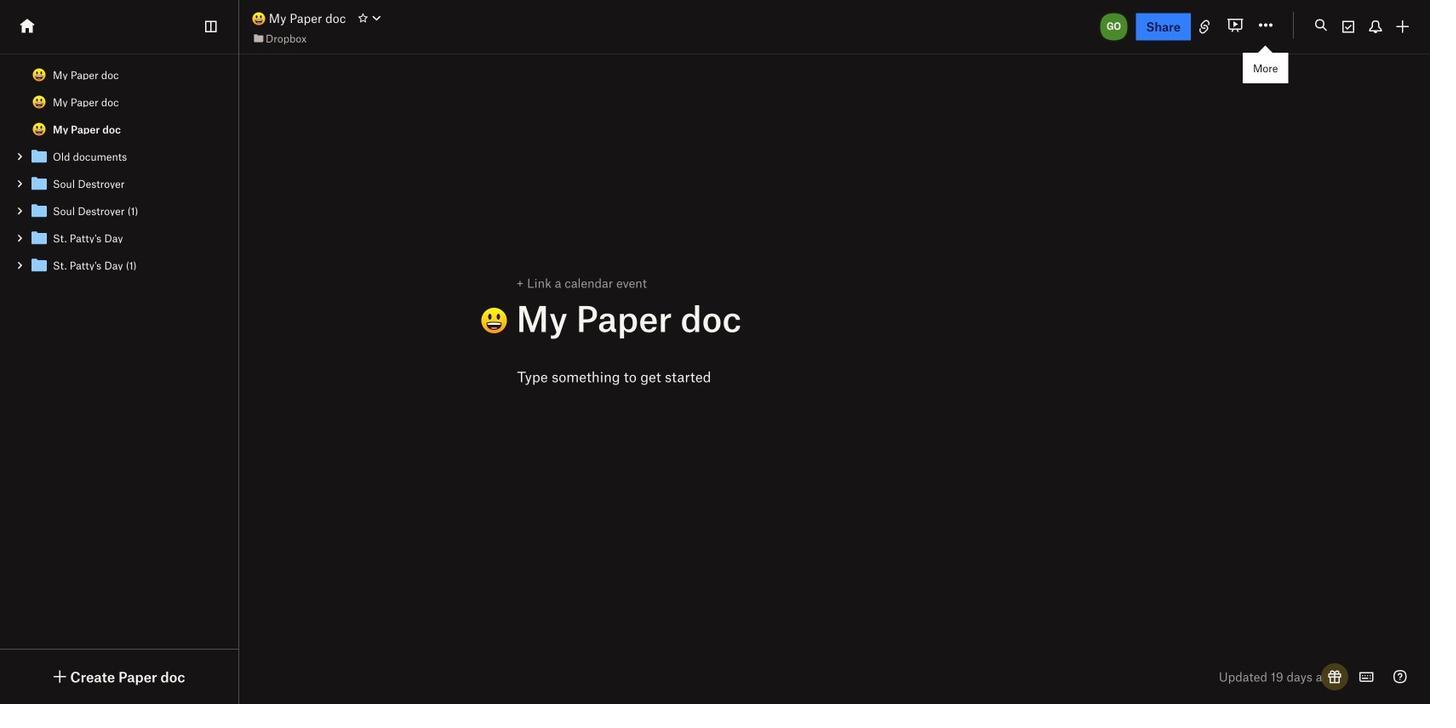 Task type: vqa. For each thing, say whether or not it's contained in the screenshot.
/ Contents list
yes



Task type: describe. For each thing, give the bounding box(es) containing it.
expand folder image for 3rd template content icon from the bottom of the / contents list
[[14, 151, 26, 163]]

2 template content image from the top
[[29, 255, 49, 276]]

1 template content image from the top
[[29, 201, 49, 221]]

expand folder image for 3rd template content icon from the top
[[14, 232, 26, 244]]

1 vertical spatial grinning face with big eyes image
[[32, 95, 46, 109]]

0 vertical spatial grinning face with big eyes image
[[252, 12, 266, 26]]

grinning face with big eyes image
[[32, 68, 46, 82]]

expand folder image for 2nd template content icon
[[14, 178, 26, 190]]

1 template content image from the top
[[29, 146, 49, 167]]



Task type: locate. For each thing, give the bounding box(es) containing it.
2 vertical spatial expand folder image
[[14, 260, 26, 272]]

grinning face with big eyes image
[[252, 12, 266, 26], [32, 95, 46, 109], [32, 123, 46, 136]]

2 template content image from the top
[[29, 174, 49, 194]]

0 vertical spatial expand folder image
[[14, 205, 26, 217]]

1 vertical spatial template content image
[[29, 174, 49, 194]]

/ contents list
[[0, 61, 238, 279]]

1 vertical spatial expand folder image
[[14, 232, 26, 244]]

template content image
[[29, 201, 49, 221], [29, 255, 49, 276]]

1 vertical spatial expand folder image
[[14, 178, 26, 190]]

heading
[[481, 297, 1151, 340]]

expand folder image for second template content image from the bottom of the / contents list
[[14, 205, 26, 217]]

2 vertical spatial grinning face with big eyes image
[[32, 123, 46, 136]]

0 vertical spatial template content image
[[29, 146, 49, 167]]

expand folder image
[[14, 151, 26, 163], [14, 178, 26, 190], [14, 260, 26, 272]]

3 template content image from the top
[[29, 228, 49, 249]]

3 expand folder image from the top
[[14, 260, 26, 272]]

1 expand folder image from the top
[[14, 151, 26, 163]]

0 vertical spatial expand folder image
[[14, 151, 26, 163]]

2 expand folder image from the top
[[14, 232, 26, 244]]

template content image
[[29, 146, 49, 167], [29, 174, 49, 194], [29, 228, 49, 249]]

expand folder image
[[14, 205, 26, 217], [14, 232, 26, 244]]

0 vertical spatial template content image
[[29, 201, 49, 221]]

2 expand folder image from the top
[[14, 178, 26, 190]]

1 vertical spatial template content image
[[29, 255, 49, 276]]

2 vertical spatial template content image
[[29, 228, 49, 249]]

1 expand folder image from the top
[[14, 205, 26, 217]]

expand folder image for second template content image from the top
[[14, 260, 26, 272]]



